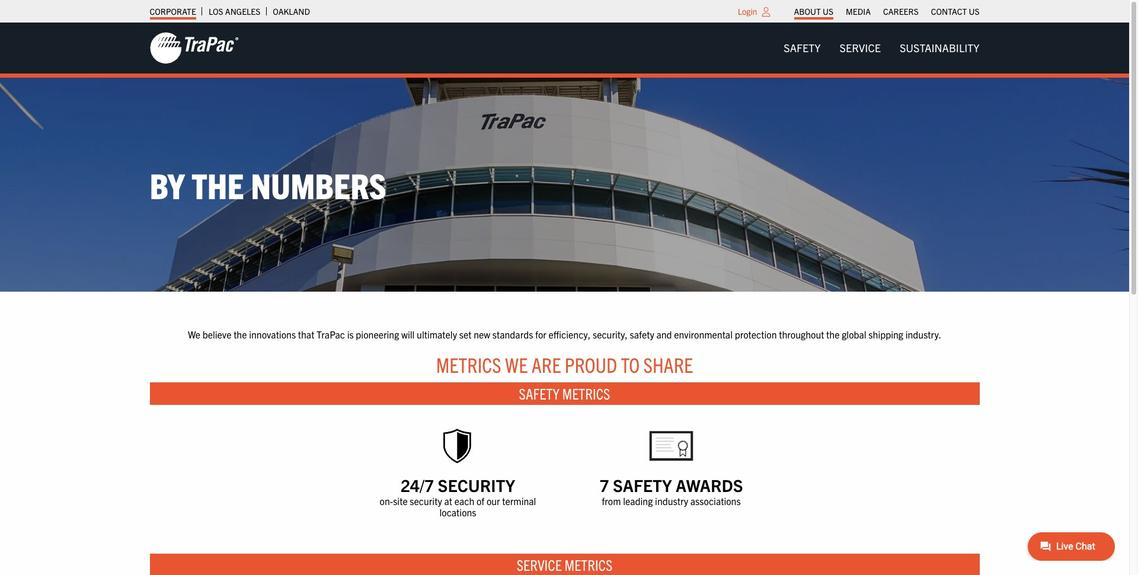 Task type: vqa. For each thing, say whether or not it's contained in the screenshot.
"Careers" link
yes



Task type: describe. For each thing, give the bounding box(es) containing it.
innovations
[[249, 328, 296, 340]]

contact us link
[[932, 3, 980, 20]]

service for service
[[840, 41, 881, 55]]

los
[[209, 6, 223, 17]]

are
[[532, 352, 561, 377]]

oakland link
[[273, 3, 310, 20]]

shipping
[[869, 328, 904, 340]]

safety
[[630, 328, 655, 340]]

is
[[347, 328, 354, 340]]

corporate image
[[150, 31, 239, 65]]

about
[[794, 6, 821, 17]]

locations
[[440, 506, 477, 518]]

set
[[460, 328, 472, 340]]

the left "global"
[[827, 328, 840, 340]]

metrics we are proud to share main content
[[138, 327, 992, 575]]

safety metrics
[[519, 384, 611, 403]]

about us
[[794, 6, 834, 17]]

environmental
[[675, 328, 733, 340]]

new
[[474, 328, 491, 340]]

by the numbers
[[150, 163, 387, 206]]

menu bar containing about us
[[788, 3, 986, 20]]

awards
[[676, 474, 744, 496]]

login
[[738, 6, 758, 17]]

los angeles link
[[209, 3, 261, 20]]

careers link
[[884, 3, 919, 20]]

safety for safety metrics
[[519, 384, 560, 403]]

metrics for safety
[[563, 384, 611, 403]]

leading
[[623, 495, 653, 507]]

sustainability
[[900, 41, 980, 55]]

on-
[[380, 495, 393, 507]]

trapac
[[317, 328, 345, 340]]

media link
[[846, 3, 871, 20]]

industry
[[655, 495, 689, 507]]

corporate link
[[150, 3, 196, 20]]

about us link
[[794, 3, 834, 20]]

the right believe
[[234, 328, 247, 340]]

efficiency,
[[549, 328, 591, 340]]

service link
[[831, 36, 891, 60]]

we believe the innovations that trapac is pioneering will ultimately set new standards for efficiency, security, safety and environmental protection throughout the global shipping industry.
[[188, 328, 942, 340]]

proud
[[565, 352, 617, 377]]

throughout
[[779, 328, 825, 340]]

for
[[536, 328, 547, 340]]

contact us
[[932, 6, 980, 17]]

to
[[621, 352, 640, 377]]

pioneering
[[356, 328, 399, 340]]

metrics for service
[[565, 555, 613, 574]]

from
[[602, 495, 621, 507]]

contact
[[932, 6, 968, 17]]

by
[[150, 163, 185, 206]]

protection
[[735, 328, 777, 340]]

of
[[477, 495, 485, 507]]



Task type: locate. For each thing, give the bounding box(es) containing it.
we left are
[[505, 352, 528, 377]]

numbers
[[251, 163, 387, 206]]

media
[[846, 6, 871, 17]]

we
[[188, 328, 200, 340], [505, 352, 528, 377]]

2 us from the left
[[969, 6, 980, 17]]

safety right 7 at the bottom right
[[613, 474, 672, 496]]

menu bar
[[788, 3, 986, 20], [775, 36, 990, 60]]

terminal
[[503, 495, 536, 507]]

us right contact
[[969, 6, 980, 17]]

angeles
[[225, 6, 261, 17]]

the right by
[[192, 163, 244, 206]]

safety
[[784, 41, 821, 55], [519, 384, 560, 403], [613, 474, 672, 496]]

1 vertical spatial service
[[517, 555, 562, 574]]

0 vertical spatial metrics
[[436, 352, 502, 377]]

us for contact us
[[969, 6, 980, 17]]

1 horizontal spatial us
[[969, 6, 980, 17]]

2 horizontal spatial safety
[[784, 41, 821, 55]]

0 vertical spatial service
[[840, 41, 881, 55]]

service metrics
[[517, 555, 613, 574]]

0 horizontal spatial safety
[[519, 384, 560, 403]]

our
[[487, 495, 500, 507]]

menu bar down careers
[[775, 36, 990, 60]]

menu bar containing safety
[[775, 36, 990, 60]]

menu bar up the service link
[[788, 3, 986, 20]]

associations
[[691, 495, 741, 507]]

0 horizontal spatial service
[[517, 555, 562, 574]]

safety link
[[775, 36, 831, 60]]

security,
[[593, 328, 628, 340]]

safety down are
[[519, 384, 560, 403]]

safety for safety
[[784, 41, 821, 55]]

1 horizontal spatial service
[[840, 41, 881, 55]]

sustainability link
[[891, 36, 990, 60]]

1 vertical spatial metrics
[[563, 384, 611, 403]]

2 vertical spatial safety
[[613, 474, 672, 496]]

7
[[600, 474, 609, 496]]

2 vertical spatial metrics
[[565, 555, 613, 574]]

service for service metrics
[[517, 555, 562, 574]]

0 vertical spatial safety
[[784, 41, 821, 55]]

we left believe
[[188, 328, 200, 340]]

believe
[[203, 328, 232, 340]]

1 horizontal spatial safety
[[613, 474, 672, 496]]

us right about
[[823, 6, 834, 17]]

will
[[402, 328, 415, 340]]

1 vertical spatial we
[[505, 352, 528, 377]]

7 safety awards from leading industry associations
[[600, 474, 744, 507]]

corporate
[[150, 6, 196, 17]]

1 horizontal spatial we
[[505, 352, 528, 377]]

1 us from the left
[[823, 6, 834, 17]]

at
[[445, 495, 453, 507]]

0 horizontal spatial us
[[823, 6, 834, 17]]

0 vertical spatial we
[[188, 328, 200, 340]]

share
[[644, 352, 694, 377]]

service
[[840, 41, 881, 55], [517, 555, 562, 574]]

login link
[[738, 6, 758, 17]]

the
[[192, 163, 244, 206], [234, 328, 247, 340], [827, 328, 840, 340]]

0 vertical spatial menu bar
[[788, 3, 986, 20]]

1 vertical spatial safety
[[519, 384, 560, 403]]

metrics
[[436, 352, 502, 377], [563, 384, 611, 403], [565, 555, 613, 574]]

us for about us
[[823, 6, 834, 17]]

security
[[410, 495, 442, 507]]

safety down about
[[784, 41, 821, 55]]

ultimately
[[417, 328, 457, 340]]

1 vertical spatial menu bar
[[775, 36, 990, 60]]

careers
[[884, 6, 919, 17]]

industry.
[[906, 328, 942, 340]]

site
[[393, 495, 408, 507]]

light image
[[762, 7, 771, 17]]

and
[[657, 328, 672, 340]]

oakland
[[273, 6, 310, 17]]

24/7 security on-site security at each of our terminal locations
[[380, 474, 536, 518]]

los angeles
[[209, 6, 261, 17]]

safety inside 7 safety awards from leading industry associations
[[613, 474, 672, 496]]

24/7
[[401, 474, 434, 496]]

each
[[455, 495, 475, 507]]

standards
[[493, 328, 533, 340]]

global
[[842, 328, 867, 340]]

that
[[298, 328, 315, 340]]

us
[[823, 6, 834, 17], [969, 6, 980, 17]]

security
[[438, 474, 515, 496]]

0 horizontal spatial we
[[188, 328, 200, 340]]

metrics we are proud to share
[[436, 352, 694, 377]]

service inside 'metrics we are proud to share' main content
[[517, 555, 562, 574]]



